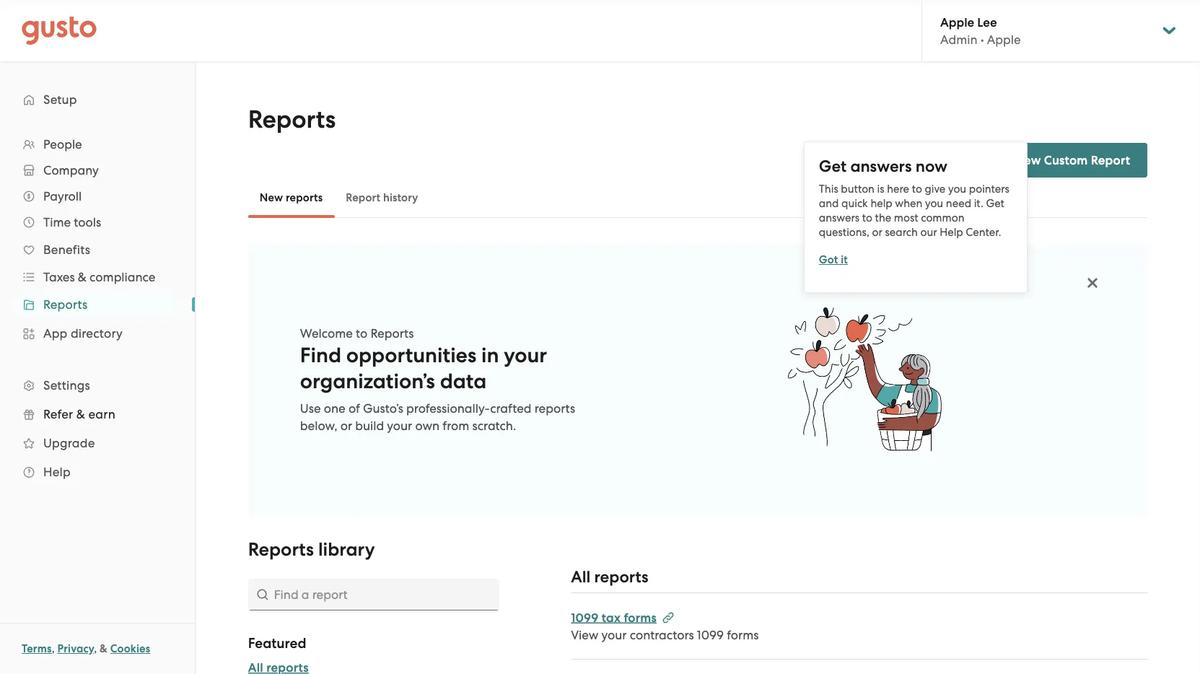 Task type: describe. For each thing, give the bounding box(es) containing it.
use one of gusto's professionally-crafted reports below, or build your own from scratch.
[[300, 401, 575, 433]]

settings link
[[14, 372, 180, 398]]

or inside get answers now this button is here to give you pointers and quick help when you need it. get answers to the most common questions, or search our help center.
[[872, 226, 882, 238]]

build
[[355, 419, 384, 433]]

company
[[43, 163, 99, 178]]

terms link
[[22, 642, 52, 655]]

0 horizontal spatial get
[[819, 156, 847, 176]]

benefits
[[43, 242, 90, 257]]

your inside welcome to reports find opportunities in your organization's data
[[504, 343, 547, 367]]

cookies button
[[110, 640, 150, 657]]

privacy link
[[57, 642, 94, 655]]

setup link
[[14, 87, 180, 113]]

help
[[871, 197, 892, 209]]

settings
[[43, 378, 90, 393]]

list containing people
[[0, 131, 195, 486]]

own
[[415, 419, 440, 433]]

1 vertical spatial 1099
[[697, 628, 724, 642]]

center.
[[966, 226, 1001, 238]]

search
[[885, 226, 918, 238]]

help link
[[14, 459, 180, 485]]

new reports button
[[248, 180, 334, 215]]

welcome to reports find opportunities in your organization's data
[[300, 326, 547, 393]]

gusto navigation element
[[0, 62, 195, 509]]

time tools button
[[14, 209, 180, 235]]

directory
[[71, 326, 123, 341]]

tax
[[602, 610, 621, 625]]

privacy
[[57, 642, 94, 655]]

in
[[481, 343, 499, 367]]

2 vertical spatial &
[[100, 642, 108, 655]]

report history button
[[334, 180, 430, 215]]

refer
[[43, 407, 73, 421]]

people button
[[14, 131, 180, 157]]

1 horizontal spatial to
[[862, 211, 872, 224]]

2 , from the left
[[94, 642, 97, 655]]

2 horizontal spatial your
[[602, 628, 627, 642]]

earn
[[88, 407, 115, 421]]

terms , privacy , & cookies
[[22, 642, 150, 655]]

1 , from the left
[[52, 642, 55, 655]]

terms
[[22, 642, 52, 655]]

taxes & compliance button
[[14, 264, 180, 290]]

payroll button
[[14, 183, 180, 209]]

of
[[348, 401, 360, 416]]

1 horizontal spatial you
[[948, 182, 966, 195]]

and
[[819, 197, 839, 209]]

gusto's
[[363, 401, 403, 416]]

welcome
[[300, 326, 353, 341]]

people
[[43, 137, 82, 152]]

1099 tax forms link
[[571, 610, 674, 625]]

0 vertical spatial apple
[[940, 15, 974, 29]]

or inside use one of gusto's professionally-crafted reports below, or build your own from scratch.
[[340, 419, 352, 433]]

0 vertical spatial report
[[1091, 153, 1130, 167]]

app
[[43, 326, 67, 341]]

scratch.
[[472, 419, 516, 433]]

organization's
[[300, 369, 435, 393]]

got
[[819, 253, 838, 266]]

new custom report
[[1014, 153, 1130, 167]]

upgrade link
[[14, 430, 180, 456]]

now
[[916, 156, 948, 176]]

this
[[819, 182, 838, 195]]

1 horizontal spatial forms
[[727, 628, 759, 642]]

reports library
[[248, 539, 375, 561]]

1 vertical spatial answers
[[819, 211, 860, 224]]

reports for new reports
[[286, 191, 323, 204]]

app directory
[[43, 326, 123, 341]]

new for new reports
[[260, 191, 283, 204]]

find
[[300, 343, 341, 367]]

1 vertical spatial apple
[[987, 32, 1021, 47]]

most
[[894, 211, 918, 224]]

payroll
[[43, 189, 82, 204]]

featured
[[248, 635, 306, 652]]

new for new custom report
[[1014, 153, 1041, 167]]

setup
[[43, 92, 77, 107]]

reports inside use one of gusto's professionally-crafted reports below, or build your own from scratch.
[[535, 401, 575, 416]]

app directory link
[[14, 320, 180, 346]]

taxes
[[43, 270, 75, 284]]

1 vertical spatial you
[[925, 197, 943, 209]]

is
[[877, 182, 884, 195]]

0 horizontal spatial 1099
[[571, 610, 599, 625]]

•
[[981, 32, 984, 47]]

benefits link
[[14, 237, 180, 263]]



Task type: locate. For each thing, give the bounding box(es) containing it.
use
[[300, 401, 321, 416]]

& right taxes at the left top
[[78, 270, 87, 284]]

2 horizontal spatial reports
[[594, 567, 648, 586]]

or down the
[[872, 226, 882, 238]]

reports
[[248, 105, 336, 134], [43, 297, 88, 312], [371, 326, 414, 341], [248, 539, 314, 561]]

0 horizontal spatial reports
[[286, 191, 323, 204]]

0 vertical spatial help
[[940, 226, 963, 238]]

1 horizontal spatial apple
[[987, 32, 1021, 47]]

get answers now this button is here to give you pointers and quick help when you need it. get answers to the most common questions, or search our help center.
[[819, 156, 1010, 238]]

0 horizontal spatial ,
[[52, 642, 55, 655]]

give
[[925, 182, 946, 195]]

1 horizontal spatial get
[[986, 197, 1004, 209]]

&
[[78, 270, 87, 284], [76, 407, 85, 421], [100, 642, 108, 655]]

cookies
[[110, 642, 150, 655]]

view your contractors 1099 forms
[[571, 628, 759, 642]]

1 horizontal spatial ,
[[94, 642, 97, 655]]

upgrade
[[43, 436, 95, 450]]

1099 right contractors
[[697, 628, 724, 642]]

answers
[[850, 156, 912, 176], [819, 211, 860, 224]]

your down gusto's
[[387, 419, 412, 433]]

1 horizontal spatial your
[[504, 343, 547, 367]]

Report Search bar field
[[248, 579, 499, 611]]

faqs button
[[916, 152, 962, 169]]

0 horizontal spatial report
[[346, 191, 380, 204]]

taxes & compliance
[[43, 270, 155, 284]]

2 horizontal spatial to
[[912, 182, 922, 195]]

reports for all reports
[[594, 567, 648, 586]]

1 horizontal spatial or
[[872, 226, 882, 238]]

2 vertical spatial reports
[[594, 567, 648, 586]]

reports tab list
[[248, 178, 1148, 218]]

1099 up view
[[571, 610, 599, 625]]

got it button
[[819, 251, 848, 268]]

faqs
[[933, 153, 962, 168]]

help inside gusto navigation element
[[43, 465, 71, 479]]

1 vertical spatial forms
[[727, 628, 759, 642]]

crafted
[[490, 401, 532, 416]]

1 vertical spatial &
[[76, 407, 85, 421]]

1 horizontal spatial new
[[1014, 153, 1041, 167]]

your down 1099 tax forms
[[602, 628, 627, 642]]

1 vertical spatial report
[[346, 191, 380, 204]]

one
[[324, 401, 345, 416]]

to up when
[[912, 182, 922, 195]]

0 horizontal spatial apple
[[940, 15, 974, 29]]

list
[[0, 131, 195, 486]]

1 horizontal spatial reports
[[535, 401, 575, 416]]

apple right •
[[987, 32, 1021, 47]]

need
[[946, 197, 971, 209]]

history
[[383, 191, 418, 204]]

0 vertical spatial 1099
[[571, 610, 599, 625]]

library
[[318, 539, 375, 561]]

you
[[948, 182, 966, 195], [925, 197, 943, 209]]

2 vertical spatial your
[[602, 628, 627, 642]]

common
[[921, 211, 964, 224]]

reports inside 'button'
[[286, 191, 323, 204]]

refer & earn
[[43, 407, 115, 421]]

report right the custom
[[1091, 153, 1130, 167]]

reports link
[[14, 292, 180, 318]]

it
[[841, 253, 848, 266]]

reports
[[286, 191, 323, 204], [535, 401, 575, 416], [594, 567, 648, 586]]

apple up admin
[[940, 15, 974, 29]]

new inside 'button'
[[260, 191, 283, 204]]

quick
[[841, 197, 868, 209]]

get up this
[[819, 156, 847, 176]]

new custom report link
[[980, 143, 1148, 178]]

compliance
[[90, 270, 155, 284]]

2 vertical spatial to
[[356, 326, 368, 341]]

to
[[912, 182, 922, 195], [862, 211, 872, 224], [356, 326, 368, 341]]

0 vertical spatial &
[[78, 270, 87, 284]]

0 vertical spatial answers
[[850, 156, 912, 176]]

help down upgrade
[[43, 465, 71, 479]]

1099 tax forms
[[571, 610, 657, 625]]

& left cookies
[[100, 642, 108, 655]]

0 horizontal spatial you
[[925, 197, 943, 209]]

0 vertical spatial or
[[872, 226, 882, 238]]

1 horizontal spatial report
[[1091, 153, 1130, 167]]

1 vertical spatial or
[[340, 419, 352, 433]]

to left the
[[862, 211, 872, 224]]

all reports
[[571, 567, 648, 586]]

& left earn
[[76, 407, 85, 421]]

1 vertical spatial reports
[[535, 401, 575, 416]]

get down pointers
[[986, 197, 1004, 209]]

answers up questions,
[[819, 211, 860, 224]]

all
[[571, 567, 590, 586]]

home image
[[22, 16, 97, 45]]

answers up is
[[850, 156, 912, 176]]

get
[[819, 156, 847, 176], [986, 197, 1004, 209]]

0 horizontal spatial or
[[340, 419, 352, 433]]

button
[[841, 182, 875, 195]]

when
[[895, 197, 923, 209]]

& inside dropdown button
[[78, 270, 87, 284]]

tools
[[74, 215, 101, 229]]

1099
[[571, 610, 599, 625], [697, 628, 724, 642]]

0 vertical spatial your
[[504, 343, 547, 367]]

here
[[887, 182, 909, 195]]

0 vertical spatial to
[[912, 182, 922, 195]]

got it
[[819, 253, 848, 266]]

0 horizontal spatial your
[[387, 419, 412, 433]]

1 horizontal spatial 1099
[[697, 628, 724, 642]]

to inside welcome to reports find opportunities in your organization's data
[[356, 326, 368, 341]]

1 vertical spatial your
[[387, 419, 412, 433]]

professionally-
[[406, 401, 490, 416]]

0 horizontal spatial to
[[356, 326, 368, 341]]

& for compliance
[[78, 270, 87, 284]]

to right welcome
[[356, 326, 368, 341]]

report inside button
[[346, 191, 380, 204]]

pointers
[[969, 182, 1010, 195]]

our
[[920, 226, 937, 238]]

from
[[443, 419, 469, 433]]

lee
[[977, 15, 997, 29]]

help down common
[[940, 226, 963, 238]]

0 vertical spatial forms
[[624, 610, 657, 625]]

your right in
[[504, 343, 547, 367]]

or down of
[[340, 419, 352, 433]]

1 vertical spatial help
[[43, 465, 71, 479]]

1 vertical spatial to
[[862, 211, 872, 224]]

time
[[43, 215, 71, 229]]

questions,
[[819, 226, 869, 238]]

0 vertical spatial new
[[1014, 153, 1041, 167]]

apple lee admin • apple
[[940, 15, 1021, 47]]

you down give
[[925, 197, 943, 209]]

help
[[940, 226, 963, 238], [43, 465, 71, 479]]

help inside get answers now this button is here to give you pointers and quick help when you need it. get answers to the most common questions, or search our help center.
[[940, 226, 963, 238]]

0 vertical spatial get
[[819, 156, 847, 176]]

1 horizontal spatial help
[[940, 226, 963, 238]]

refer & earn link
[[14, 401, 180, 427]]

0 vertical spatial reports
[[286, 191, 323, 204]]

& for earn
[[76, 407, 85, 421]]

report left history
[[346, 191, 380, 204]]

view
[[571, 628, 599, 642]]

you up need
[[948, 182, 966, 195]]

admin
[[940, 32, 977, 47]]

it.
[[974, 197, 983, 209]]

, left privacy
[[52, 642, 55, 655]]

0 vertical spatial you
[[948, 182, 966, 195]]

data
[[440, 369, 487, 393]]

new reports
[[260, 191, 323, 204]]

custom
[[1044, 153, 1088, 167]]

or
[[872, 226, 882, 238], [340, 419, 352, 433]]

company button
[[14, 157, 180, 183]]

your inside use one of gusto's professionally-crafted reports below, or build your own from scratch.
[[387, 419, 412, 433]]

apple
[[940, 15, 974, 29], [987, 32, 1021, 47]]

reports inside welcome to reports find opportunities in your organization's data
[[371, 326, 414, 341]]

0 horizontal spatial new
[[260, 191, 283, 204]]

opportunities
[[346, 343, 476, 367]]

0 horizontal spatial forms
[[624, 610, 657, 625]]

0 horizontal spatial help
[[43, 465, 71, 479]]

,
[[52, 642, 55, 655], [94, 642, 97, 655]]

reports inside list
[[43, 297, 88, 312]]

, left cookies button
[[94, 642, 97, 655]]

contractors
[[630, 628, 694, 642]]

the
[[875, 211, 891, 224]]

report history
[[346, 191, 418, 204]]

1 vertical spatial new
[[260, 191, 283, 204]]

1 vertical spatial get
[[986, 197, 1004, 209]]

below,
[[300, 419, 337, 433]]



Task type: vqa. For each thing, say whether or not it's contained in the screenshot.
Additionally,
no



